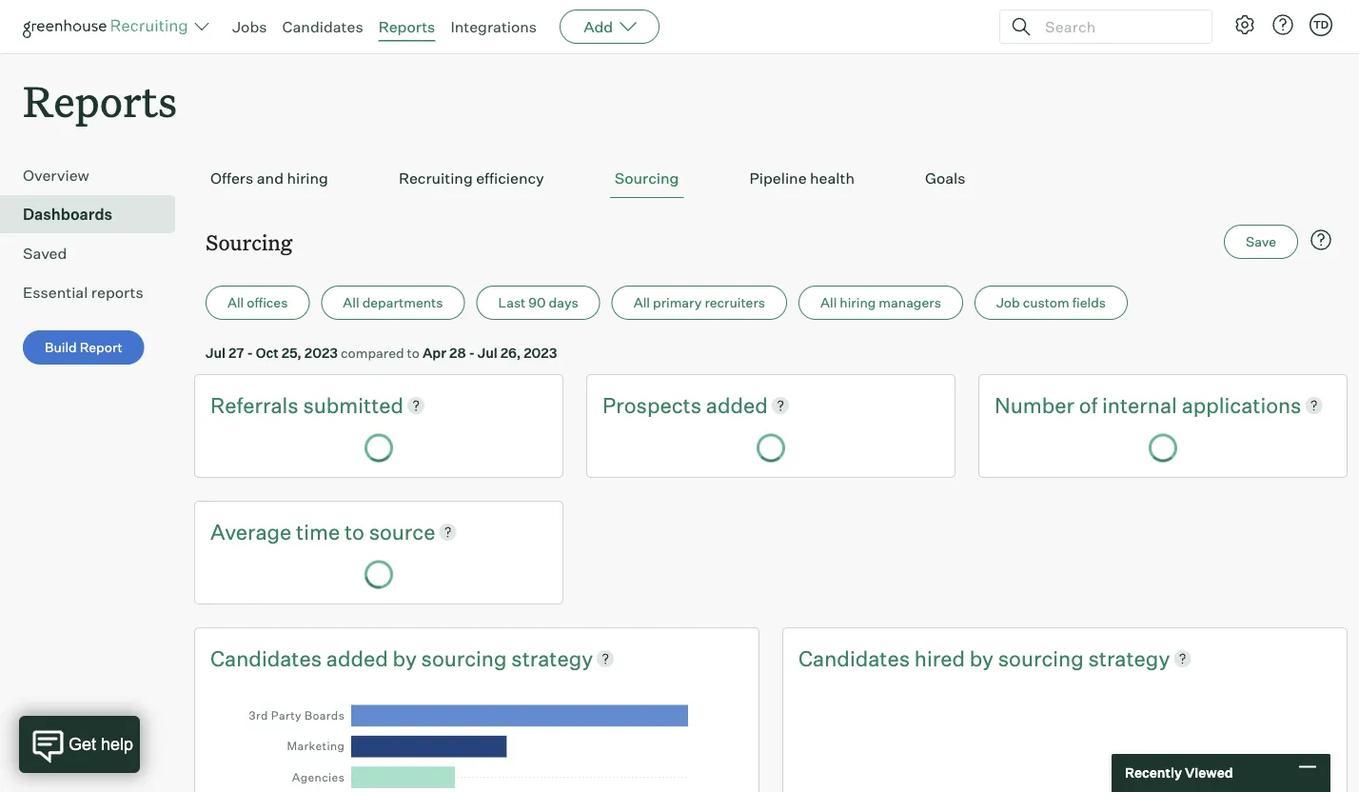 Task type: vqa. For each thing, say whether or not it's contained in the screenshot.
ALL JOBS
no



Task type: locate. For each thing, give the bounding box(es) containing it.
to right time
[[345, 518, 364, 545]]

source link
[[369, 517, 435, 546]]

reports down greenhouse recruiting image
[[23, 72, 177, 129]]

goals
[[925, 169, 966, 188]]

jul
[[206, 344, 226, 361], [478, 344, 498, 361]]

1 vertical spatial sourcing
[[206, 228, 293, 256]]

1 horizontal spatial hiring
[[840, 294, 876, 311]]

of link
[[1079, 391, 1103, 420]]

0 vertical spatial added
[[706, 392, 768, 418]]

1 horizontal spatial 2023
[[524, 344, 557, 361]]

2 2023 from the left
[[524, 344, 557, 361]]

4 all from the left
[[821, 294, 837, 311]]

1 vertical spatial to
[[345, 518, 364, 545]]

candidates hired by sourcing
[[799, 645, 1089, 671]]

1 horizontal spatial sourcing
[[998, 645, 1084, 671]]

submitted link
[[303, 391, 404, 420]]

1 horizontal spatial -
[[469, 344, 475, 361]]

1 vertical spatial hiring
[[840, 294, 876, 311]]

hired link
[[915, 643, 970, 673]]

prospects
[[603, 392, 706, 418]]

jul left 26,
[[478, 344, 498, 361]]

2023 right 26,
[[524, 344, 557, 361]]

0 vertical spatial added link
[[706, 391, 768, 420]]

0 horizontal spatial -
[[247, 344, 253, 361]]

prospects link
[[603, 391, 706, 420]]

0 vertical spatial to
[[407, 344, 420, 361]]

0 horizontal spatial to
[[345, 518, 364, 545]]

27
[[228, 344, 244, 361]]

tab list
[[206, 159, 1337, 198]]

2 strategy link from the left
[[1089, 643, 1170, 673]]

1 horizontal spatial added
[[706, 392, 768, 418]]

2 strategy from the left
[[1089, 645, 1170, 671]]

0 horizontal spatial by
[[393, 645, 417, 671]]

tab list containing offers and hiring
[[206, 159, 1337, 198]]

strategy for candidates hired by sourcing
[[1089, 645, 1170, 671]]

td button
[[1306, 10, 1337, 40]]

candidates link for candidates hired by sourcing
[[799, 643, 915, 673]]

managers
[[879, 294, 941, 311]]

0 horizontal spatial sourcing
[[206, 228, 293, 256]]

all left managers
[[821, 294, 837, 311]]

-
[[247, 344, 253, 361], [469, 344, 475, 361]]

1 horizontal spatial reports
[[379, 17, 435, 36]]

1 by from the left
[[393, 645, 417, 671]]

reports left integrations link
[[379, 17, 435, 36]]

1 horizontal spatial sourcing link
[[998, 643, 1089, 673]]

0 vertical spatial hiring
[[287, 169, 328, 188]]

to
[[407, 344, 420, 361], [345, 518, 364, 545]]

1 horizontal spatial sourcing
[[615, 169, 679, 188]]

2 jul from the left
[[478, 344, 498, 361]]

28
[[449, 344, 466, 361]]

job custom fields
[[997, 294, 1106, 311]]

hiring right and
[[287, 169, 328, 188]]

number of internal
[[995, 392, 1182, 418]]

- right 27
[[247, 344, 253, 361]]

0 horizontal spatial sourcing link
[[421, 643, 511, 673]]

add
[[584, 17, 613, 36]]

0 horizontal spatial added link
[[326, 643, 393, 673]]

saved
[[23, 244, 67, 263]]

and
[[257, 169, 284, 188]]

essential
[[23, 283, 88, 302]]

sourcing link for candidates hired by sourcing
[[998, 643, 1089, 673]]

number link
[[995, 391, 1079, 420]]

0 horizontal spatial 2023
[[304, 344, 338, 361]]

dashboards link
[[23, 203, 168, 226]]

0 horizontal spatial strategy
[[511, 645, 593, 671]]

1 horizontal spatial by
[[970, 645, 994, 671]]

candidates link
[[282, 17, 363, 36], [210, 643, 326, 673], [799, 643, 915, 673]]

by for hired
[[970, 645, 994, 671]]

jul left 27
[[206, 344, 226, 361]]

1 strategy from the left
[[511, 645, 593, 671]]

by link for hired
[[970, 643, 998, 673]]

strategy
[[511, 645, 593, 671], [1089, 645, 1170, 671]]

by link
[[393, 643, 421, 673], [970, 643, 998, 673]]

added
[[706, 392, 768, 418], [326, 645, 388, 671]]

1 horizontal spatial to
[[407, 344, 420, 361]]

applications
[[1182, 392, 1302, 418]]

1 all from the left
[[228, 294, 244, 311]]

2023 right "25,"
[[304, 344, 338, 361]]

added link
[[706, 391, 768, 420], [326, 643, 393, 673]]

offers and hiring button
[[206, 159, 333, 198]]

1 horizontal spatial strategy link
[[1089, 643, 1170, 673]]

2 sourcing from the left
[[998, 645, 1084, 671]]

offers
[[210, 169, 254, 188]]

1 strategy link from the left
[[511, 643, 593, 673]]

1 vertical spatial added
[[326, 645, 388, 671]]

reports
[[379, 17, 435, 36], [23, 72, 177, 129]]

hiring
[[287, 169, 328, 188], [840, 294, 876, 311]]

all departments
[[343, 294, 443, 311]]

1 horizontal spatial jul
[[478, 344, 498, 361]]

build report
[[45, 339, 123, 356]]

by link for added
[[393, 643, 421, 673]]

1 horizontal spatial by link
[[970, 643, 998, 673]]

jul 27 - oct 25, 2023 compared to apr 28 - jul 26, 2023
[[206, 344, 557, 361]]

to link
[[345, 517, 369, 546]]

candidates added by sourcing
[[210, 645, 511, 671]]

primary
[[653, 294, 702, 311]]

average time to
[[210, 518, 369, 545]]

of
[[1079, 392, 1098, 418]]

internal
[[1103, 392, 1178, 418]]

0 horizontal spatial sourcing
[[421, 645, 507, 671]]

all left departments
[[343, 294, 359, 311]]

all left primary
[[634, 294, 650, 311]]

0 vertical spatial sourcing
[[615, 169, 679, 188]]

hiring left managers
[[840, 294, 876, 311]]

2 all from the left
[[343, 294, 359, 311]]

to left the apr
[[407, 344, 420, 361]]

0 horizontal spatial added
[[326, 645, 388, 671]]

2 by from the left
[[970, 645, 994, 671]]

sourcing link for candidates added by sourcing
[[421, 643, 511, 673]]

by
[[393, 645, 417, 671], [970, 645, 994, 671]]

1 jul from the left
[[206, 344, 226, 361]]

2 sourcing link from the left
[[998, 643, 1089, 673]]

all hiring managers
[[821, 294, 941, 311]]

pipeline health button
[[745, 159, 860, 198]]

candidates for candidates
[[282, 17, 363, 36]]

configure image
[[1234, 13, 1257, 36]]

recently
[[1125, 764, 1182, 781]]

1 sourcing link from the left
[[421, 643, 511, 673]]

0 horizontal spatial strategy link
[[511, 643, 593, 673]]

2 by link from the left
[[970, 643, 998, 673]]

all departments button
[[321, 286, 465, 320]]

last 90 days button
[[476, 286, 600, 320]]

candidates
[[282, 17, 363, 36], [210, 645, 322, 671], [799, 645, 910, 671]]

jobs
[[232, 17, 267, 36]]

pipeline
[[750, 169, 807, 188]]

0 horizontal spatial jul
[[206, 344, 226, 361]]

faq image
[[1310, 229, 1333, 252]]

viewed
[[1185, 764, 1233, 781]]

1 by link from the left
[[393, 643, 421, 673]]

all left offices
[[228, 294, 244, 311]]

1 sourcing from the left
[[421, 645, 507, 671]]

3 all from the left
[[634, 294, 650, 311]]

strategy link
[[511, 643, 593, 673], [1089, 643, 1170, 673]]

0 vertical spatial reports
[[379, 17, 435, 36]]

0 horizontal spatial reports
[[23, 72, 177, 129]]

candidates for candidates hired by sourcing
[[799, 645, 910, 671]]

0 horizontal spatial hiring
[[287, 169, 328, 188]]

- right 28
[[469, 344, 475, 361]]

1 horizontal spatial strategy
[[1089, 645, 1170, 671]]

0 horizontal spatial by link
[[393, 643, 421, 673]]

1 vertical spatial added link
[[326, 643, 393, 673]]

sourcing
[[615, 169, 679, 188], [206, 228, 293, 256]]

time
[[296, 518, 340, 545]]

recruiters
[[705, 294, 765, 311]]

time link
[[296, 517, 345, 546]]

1 - from the left
[[247, 344, 253, 361]]

reports
[[91, 283, 143, 302]]

1 horizontal spatial added link
[[706, 391, 768, 420]]

sourcing link
[[421, 643, 511, 673], [998, 643, 1089, 673]]

sourcing
[[421, 645, 507, 671], [998, 645, 1084, 671]]

save
[[1246, 233, 1277, 250]]



Task type: describe. For each thing, give the bounding box(es) containing it.
integrations
[[451, 17, 537, 36]]

saved link
[[23, 242, 168, 265]]

1 vertical spatial reports
[[23, 72, 177, 129]]

strategy link for candidates hired by sourcing
[[1089, 643, 1170, 673]]

td button
[[1310, 13, 1333, 36]]

strategy link for candidates added by sourcing
[[511, 643, 593, 673]]

efficiency
[[476, 169, 544, 188]]

job
[[997, 294, 1020, 311]]

source
[[369, 518, 435, 545]]

all for all departments
[[343, 294, 359, 311]]

recruiting
[[399, 169, 473, 188]]

td
[[1314, 18, 1329, 31]]

build report button
[[23, 331, 144, 365]]

compared
[[341, 344, 404, 361]]

oct
[[256, 344, 279, 361]]

add button
[[560, 10, 660, 44]]

Search text field
[[1041, 13, 1195, 40]]

last 90 days
[[498, 294, 579, 311]]

average
[[210, 518, 292, 545]]

by for added
[[393, 645, 417, 671]]

candidates link for candidates added by sourcing
[[210, 643, 326, 673]]

xychart image
[[237, 691, 717, 792]]

26,
[[501, 344, 521, 361]]

overview link
[[23, 164, 168, 187]]

departments
[[362, 294, 443, 311]]

essential reports
[[23, 283, 143, 302]]

25,
[[281, 344, 302, 361]]

referrals link
[[210, 391, 303, 420]]

dashboards
[[23, 205, 112, 224]]

reports link
[[379, 17, 435, 36]]

all for all primary recruiters
[[634, 294, 650, 311]]

build
[[45, 339, 77, 356]]

1 2023 from the left
[[304, 344, 338, 361]]

report
[[80, 339, 123, 356]]

recruiting efficiency button
[[394, 159, 549, 198]]

applications link
[[1182, 391, 1302, 420]]

greenhouse recruiting image
[[23, 15, 194, 38]]

2 - from the left
[[469, 344, 475, 361]]

fields
[[1073, 294, 1106, 311]]

all hiring managers button
[[799, 286, 963, 320]]

internal link
[[1103, 391, 1182, 420]]

hired
[[915, 645, 965, 671]]

pipeline health
[[750, 169, 855, 188]]

strategy for candidates added by sourcing
[[511, 645, 593, 671]]

sourcing for candidates added by sourcing
[[421, 645, 507, 671]]

jobs link
[[232, 17, 267, 36]]

hiring inside tab list
[[287, 169, 328, 188]]

sourcing inside button
[[615, 169, 679, 188]]

all primary recruiters button
[[612, 286, 787, 320]]

custom
[[1023, 294, 1070, 311]]

recruiting efficiency
[[399, 169, 544, 188]]

90
[[529, 294, 546, 311]]

referrals
[[210, 392, 303, 418]]

candidates for candidates added by sourcing
[[210, 645, 322, 671]]

goals button
[[921, 159, 971, 198]]

days
[[549, 294, 579, 311]]

job custom fields button
[[975, 286, 1128, 320]]

all offices
[[228, 294, 288, 311]]

essential reports link
[[23, 281, 168, 304]]

average link
[[210, 517, 296, 546]]

save button
[[1224, 225, 1299, 259]]

offers and hiring
[[210, 169, 328, 188]]

submitted
[[303, 392, 404, 418]]

sourcing button
[[610, 159, 684, 198]]

all for all offices
[[228, 294, 244, 311]]

last
[[498, 294, 526, 311]]

all for all hiring managers
[[821, 294, 837, 311]]

apr
[[423, 344, 447, 361]]

health
[[810, 169, 855, 188]]

offices
[[247, 294, 288, 311]]

overview
[[23, 166, 89, 185]]

recently viewed
[[1125, 764, 1233, 781]]

all primary recruiters
[[634, 294, 765, 311]]

number
[[995, 392, 1075, 418]]

integrations link
[[451, 17, 537, 36]]

sourcing for candidates hired by sourcing
[[998, 645, 1084, 671]]



